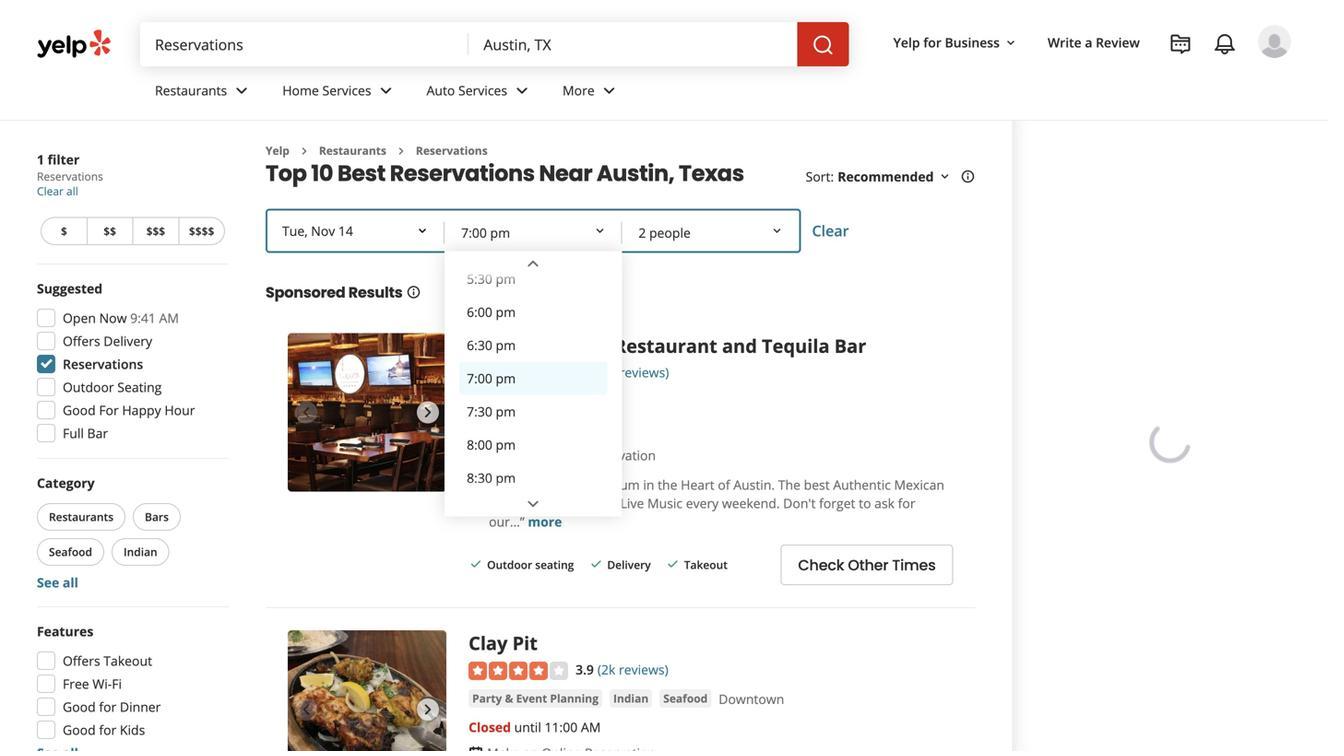 Task type: locate. For each thing, give the bounding box(es) containing it.
3.9 star rating image down the pit
[[469, 662, 568, 681]]

24 chevron down v2 image right auto services
[[511, 80, 533, 102]]

16 chevron right v2 image right best
[[394, 144, 409, 158]]

1
[[37, 151, 44, 168]]

bar right full in the bottom of the page
[[87, 425, 108, 442]]

seafood up see all button at the bottom
[[49, 545, 92, 560]]

1 vertical spatial mexican
[[472, 393, 519, 409]]

clear down sort:
[[812, 221, 849, 241]]

0 vertical spatial bar
[[835, 333, 866, 359]]

indian button down restaurants button
[[112, 539, 169, 566]]

24 chevron down v2 image inside the home services link
[[375, 80, 397, 102]]

other
[[848, 555, 889, 576]]

takeout up fi
[[104, 653, 152, 670]]

0 vertical spatial group
[[31, 279, 229, 448]]

am
[[159, 309, 179, 327], [581, 719, 601, 736]]

slideshow element for tulum mexican restaurant and tequila bar
[[288, 333, 447, 492]]

indian inside group
[[124, 545, 157, 560]]

1 vertical spatial indian
[[613, 691, 649, 706]]

0 horizontal spatial 16 chevron right v2 image
[[297, 144, 312, 158]]

2 none field from the left
[[484, 34, 783, 54]]

1 horizontal spatial clear
[[812, 221, 849, 241]]

all right see
[[63, 574, 78, 592]]

offers for offers takeout
[[63, 653, 100, 670]]

weekend.
[[722, 495, 780, 512]]

2 3.9 link from the top
[[576, 660, 594, 679]]

yelp left 'business'
[[893, 34, 920, 51]]

bars button up 8:00 pm "button"
[[530, 392, 562, 411]]

bar right tequila
[[835, 333, 866, 359]]

16 chevron down v2 image for yelp for business
[[1003, 36, 1018, 50]]

hour
[[164, 402, 195, 419]]

mexican
[[532, 333, 609, 359], [472, 393, 519, 409], [894, 476, 944, 494]]

16 chevron down v2 image inside yelp for business button
[[1003, 36, 1018, 50]]

pit
[[512, 631, 538, 656]]

1 horizontal spatial 16 chevron right v2 image
[[394, 144, 409, 158]]

1 24 chevron down v2 image from the left
[[231, 80, 253, 102]]

offers takeout
[[63, 653, 152, 670]]

happy
[[122, 402, 161, 419]]

3.9 link for pit
[[576, 660, 594, 679]]

2 horizontal spatial restaurants
[[319, 143, 386, 158]]

0 horizontal spatial 16 chevron down v2 image
[[938, 169, 952, 184]]

reservations
[[416, 143, 488, 158], [390, 158, 535, 189], [37, 169, 103, 184], [63, 356, 143, 373]]

0 vertical spatial 3.9
[[576, 364, 594, 381]]

0 horizontal spatial seafood button
[[37, 539, 104, 566]]

1 vertical spatial offers
[[63, 653, 100, 670]]

offers
[[63, 333, 100, 350], [63, 653, 100, 670]]

for up good for kids
[[99, 699, 116, 716]]

none field up home
[[155, 34, 454, 54]]

1 horizontal spatial bar
[[835, 333, 866, 359]]

0 vertical spatial seafood button
[[37, 539, 104, 566]]

1 horizontal spatial am
[[581, 719, 601, 736]]

group containing features
[[31, 623, 229, 752]]

1 pm from the top
[[496, 270, 516, 288]]

pm up mexican link on the left bottom
[[496, 370, 516, 387]]

3 good from the top
[[63, 722, 96, 739]]

for for kids
[[99, 722, 116, 739]]

outdoor right 16 checkmark v2 icon
[[487, 557, 532, 573]]

1 next image from the top
[[417, 402, 439, 424]]

2 services from the left
[[458, 82, 507, 99]]

0 vertical spatial 24 chevron down v2 image
[[375, 80, 397, 102]]

0 horizontal spatial outdoor
[[63, 379, 114, 396]]

and
[[722, 333, 757, 359], [522, 495, 545, 512]]

pm for 7:30 pm
[[496, 403, 516, 421]]

yelp left "10"
[[266, 143, 289, 158]]

good down good for dinner
[[63, 722, 96, 739]]

0 horizontal spatial seafood
[[49, 545, 92, 560]]

clear down the '1'
[[37, 184, 64, 199]]

group containing suggested
[[31, 279, 229, 448]]

mexican up (47
[[532, 333, 609, 359]]

1 vertical spatial outdoor
[[487, 557, 532, 573]]

free wi-fi
[[63, 676, 122, 693]]

7:00 pm
[[467, 370, 516, 387]]

none field up more link
[[484, 34, 783, 54]]

reviews) for mexican
[[620, 364, 669, 381]]

and left tequila
[[722, 333, 757, 359]]

$$$ button
[[132, 217, 178, 245]]

16 checkmark v2 image down music
[[666, 557, 680, 572]]

16 chevron right v2 image right yelp link
[[297, 144, 312, 158]]

2 16 chevron right v2 image from the left
[[394, 144, 409, 158]]

1 vertical spatial restaurants link
[[319, 143, 386, 158]]

pm right 7:30
[[496, 403, 516, 421]]

24 chevron down v2 image
[[375, 80, 397, 102], [522, 252, 544, 275], [522, 494, 544, 516]]

tequila
[[762, 333, 830, 359]]

good down the free at the left of the page
[[63, 699, 96, 716]]

2 slideshow element from the top
[[288, 631, 447, 752]]

24 chevron down v2 image for auto services
[[511, 80, 533, 102]]

2 next image from the top
[[417, 699, 439, 721]]

0 vertical spatial 3.9 star rating image
[[469, 364, 568, 383]]

good for good for happy hour
[[63, 402, 96, 419]]

None search field
[[140, 22, 853, 66]]

0 horizontal spatial yelp
[[266, 143, 289, 158]]

1 horizontal spatial 24 chevron down v2 image
[[511, 80, 533, 102]]

Near text field
[[484, 34, 783, 54]]

services right home
[[322, 82, 371, 99]]

all down filter
[[66, 184, 78, 199]]

1 16 chevron right v2 image from the left
[[297, 144, 312, 158]]

3 24 chevron down v2 image from the left
[[598, 80, 620, 102]]

24 chevron down v2 image left home
[[231, 80, 253, 102]]

1 3.9 link from the top
[[576, 362, 594, 382]]

1 previous image from the top
[[295, 402, 317, 424]]

clear all link
[[37, 184, 78, 199]]

2 24 chevron down v2 image from the left
[[511, 80, 533, 102]]

full
[[63, 425, 84, 442]]

1 vertical spatial restaurants
[[319, 143, 386, 158]]

tulum mexican restaurant and tequila bar
[[469, 333, 866, 359]]

group
[[31, 279, 229, 448], [33, 474, 229, 592], [31, 623, 229, 752]]

8:30 pm
[[467, 469, 516, 487]]

6:00 pm button
[[459, 296, 607, 329]]

pm for 7:00 pm
[[496, 370, 516, 387]]

1 horizontal spatial none field
[[484, 34, 783, 54]]

0 horizontal spatial takeout
[[104, 653, 152, 670]]

8:30 pm button
[[459, 462, 607, 495]]

6 pm from the top
[[496, 436, 516, 454]]

restaurants inside "link"
[[155, 82, 227, 99]]

music
[[647, 495, 683, 512]]

1 slideshow element from the top
[[288, 333, 447, 492]]

previous image for tulum mexican restaurant and tequila bar
[[295, 402, 317, 424]]

16 info v2 image
[[406, 285, 421, 300]]

offers down open
[[63, 333, 100, 350]]

seating
[[535, 557, 574, 573]]

bars inside bars link
[[533, 393, 558, 409]]

next image left 7:30
[[417, 402, 439, 424]]

in
[[643, 476, 654, 494]]

1 vertical spatial tulum
[[602, 476, 640, 494]]

offers for offers delivery
[[63, 333, 100, 350]]

next image for clay pit
[[417, 699, 439, 721]]

for inside button
[[923, 34, 942, 51]]

1 horizontal spatial outdoor
[[487, 557, 532, 573]]

1 horizontal spatial tulum
[[602, 476, 640, 494]]

0 horizontal spatial 24 chevron down v2 image
[[231, 80, 253, 102]]

1 16 checkmark v2 image from the left
[[589, 557, 604, 572]]

slideshow element
[[288, 333, 447, 492], [288, 631, 447, 752]]

pm for 6:00 pm
[[496, 303, 516, 321]]

user actions element
[[879, 23, 1317, 137]]

16 info v2 image
[[961, 169, 975, 184]]

16 chevron down v2 image
[[1003, 36, 1018, 50], [938, 169, 952, 184]]

1 vertical spatial 16 chevron down v2 image
[[938, 169, 952, 184]]

2 vertical spatial mexican
[[894, 476, 944, 494]]

outdoor up for
[[63, 379, 114, 396]]

7:30
[[467, 403, 492, 421]]

2 reviews) from the top
[[619, 661, 668, 679]]

see all button
[[37, 574, 78, 592]]

1 vertical spatial group
[[33, 474, 229, 592]]

0 vertical spatial 3.9 link
[[576, 362, 594, 382]]

good up full in the bottom of the page
[[63, 402, 96, 419]]

bars
[[533, 393, 558, 409], [145, 510, 169, 525]]

pm right 6:00 at the left top of the page
[[496, 303, 516, 321]]

2 16 checkmark v2 image from the left
[[666, 557, 680, 572]]

sort:
[[806, 168, 834, 185]]

(47
[[598, 364, 616, 381]]

online
[[542, 447, 581, 464]]

and inside "come experience tulum in the heart of austin. the best authentic mexican food and margaritas. live music every weekend. don't forget to ask for our…"
[[522, 495, 545, 512]]

for
[[923, 34, 942, 51], [898, 495, 915, 512], [99, 699, 116, 716], [99, 722, 116, 739]]

1 horizontal spatial seafood
[[663, 691, 708, 706]]

3.9 link left (47
[[576, 362, 594, 382]]

reviews) inside "link"
[[620, 364, 669, 381]]

8:00 pm button
[[459, 428, 607, 462]]

outdoor
[[63, 379, 114, 396], [487, 557, 532, 573]]

16 chevron down v2 image right 'business'
[[1003, 36, 1018, 50]]

0 horizontal spatial clear
[[37, 184, 64, 199]]

$ button
[[41, 217, 86, 245]]

2 vertical spatial restaurants
[[49, 510, 113, 525]]

delivery down open now 9:41 am
[[104, 333, 152, 350]]

outdoor for outdoor seating
[[63, 379, 114, 396]]

1 horizontal spatial seafood button
[[660, 690, 711, 708]]

bars inside group
[[145, 510, 169, 525]]

1 horizontal spatial yelp
[[893, 34, 920, 51]]

0 vertical spatial am
[[159, 309, 179, 327]]

16 reservation v2 image
[[469, 449, 483, 463]]

indian button down (2k reviews)
[[610, 690, 652, 708]]

am inside group
[[159, 309, 179, 327]]

1 horizontal spatial and
[[722, 333, 757, 359]]

0 horizontal spatial and
[[522, 495, 545, 512]]

3.9 star rating image down the 6:30 pm button
[[469, 364, 568, 383]]

reservations inside group
[[63, 356, 143, 373]]

1 vertical spatial 3.9 star rating image
[[469, 662, 568, 681]]

0 vertical spatial indian button
[[112, 539, 169, 566]]

indian down restaurants button
[[124, 545, 157, 560]]

3.9 left (47
[[576, 364, 594, 381]]

24 chevron down v2 image
[[231, 80, 253, 102], [511, 80, 533, 102], [598, 80, 620, 102]]

3.9 link left the (2k
[[576, 660, 594, 679]]

outdoor for outdoor seating
[[487, 557, 532, 573]]

am right 9:41
[[159, 309, 179, 327]]

1 3.9 star rating image from the top
[[469, 364, 568, 383]]

seafood button up see all button at the bottom
[[37, 539, 104, 566]]

0 horizontal spatial indian button
[[112, 539, 169, 566]]

authentic
[[833, 476, 891, 494]]

Time field
[[447, 213, 620, 253]]

1 3.9 from the top
[[576, 364, 594, 381]]

0 vertical spatial yelp
[[893, 34, 920, 51]]

reviews)
[[620, 364, 669, 381], [619, 661, 668, 679]]

am right 11:00
[[581, 719, 601, 736]]

for left 'business'
[[923, 34, 942, 51]]

make an online reservation
[[487, 447, 656, 464]]

yelp inside yelp for business button
[[893, 34, 920, 51]]

planning
[[550, 691, 599, 706]]

mexican button
[[469, 392, 522, 411]]

3.9 star rating image
[[469, 364, 568, 383], [469, 662, 568, 681]]

0 vertical spatial next image
[[417, 402, 439, 424]]

1 vertical spatial next image
[[417, 699, 439, 721]]

delivery down live
[[607, 557, 651, 573]]

2 vertical spatial good
[[63, 722, 96, 739]]

the
[[658, 476, 677, 494]]

write a review
[[1048, 34, 1140, 51]]

good for good for kids
[[63, 722, 96, 739]]

1 vertical spatial all
[[63, 574, 78, 592]]

Cover field
[[624, 213, 797, 253]]

1 vertical spatial bar
[[87, 425, 108, 442]]

1 horizontal spatial restaurants
[[155, 82, 227, 99]]

0 vertical spatial previous image
[[295, 402, 317, 424]]

pm down make
[[496, 469, 516, 487]]

24 chevron down v2 image right food
[[522, 494, 544, 516]]

16 chevron right v2 image for reservations
[[394, 144, 409, 158]]

review
[[1096, 34, 1140, 51]]

3.9 left the (2k
[[576, 661, 594, 679]]

restaurants button
[[37, 504, 125, 531]]

0 vertical spatial outdoor
[[63, 379, 114, 396]]

for for business
[[923, 34, 942, 51]]

for down good for dinner
[[99, 722, 116, 739]]

1 horizontal spatial takeout
[[684, 557, 728, 573]]

16 checkmark v2 image right seating
[[589, 557, 604, 572]]

0 vertical spatial all
[[66, 184, 78, 199]]

0 vertical spatial seafood
[[49, 545, 92, 560]]

yelp for yelp link
[[266, 143, 289, 158]]

margaritas.
[[549, 495, 617, 512]]

1 vertical spatial bars
[[145, 510, 169, 525]]

16 chevron down v2 image inside recommended dropdown button
[[938, 169, 952, 184]]

16 chevron down v2 image left 16 info v2 icon
[[938, 169, 952, 184]]

0 horizontal spatial restaurants link
[[140, 66, 268, 120]]

"come
[[489, 476, 529, 494]]

7 pm from the top
[[496, 469, 516, 487]]

0 horizontal spatial delivery
[[104, 333, 152, 350]]

times
[[892, 555, 936, 576]]

next image for tulum mexican restaurant and tequila bar
[[417, 402, 439, 424]]

1 horizontal spatial 16 chevron down v2 image
[[1003, 36, 1018, 50]]

0 vertical spatial 16 chevron down v2 image
[[1003, 36, 1018, 50]]

1 none field from the left
[[155, 34, 454, 54]]

bars up 8:00 pm "button"
[[533, 393, 558, 409]]

1 vertical spatial and
[[522, 495, 545, 512]]

(2k
[[598, 661, 616, 679]]

24 chevron down v2 image right more
[[598, 80, 620, 102]]

2 previous image from the top
[[295, 699, 317, 721]]

of
[[718, 476, 730, 494]]

2 3.9 from the top
[[576, 661, 594, 679]]

services
[[322, 82, 371, 99], [458, 82, 507, 99]]

takeout down the every
[[684, 557, 728, 573]]

0 horizontal spatial none field
[[155, 34, 454, 54]]

1 vertical spatial reviews)
[[619, 661, 668, 679]]

$$
[[104, 224, 116, 239]]

2 3.9 star rating image from the top
[[469, 662, 568, 681]]

1 services from the left
[[322, 82, 371, 99]]

1 horizontal spatial bars
[[533, 393, 558, 409]]

24 chevron down v2 image right 5:30 pm
[[522, 252, 544, 275]]

see
[[37, 574, 59, 592]]

mexican down 7:00 pm
[[472, 393, 519, 409]]

3 pm from the top
[[496, 337, 516, 354]]

1 horizontal spatial delivery
[[607, 557, 651, 573]]

good for dinner
[[63, 699, 161, 716]]

24 chevron down v2 image inside more link
[[598, 80, 620, 102]]

24 chevron down v2 image inside auto services link
[[511, 80, 533, 102]]

reservations down filter
[[37, 169, 103, 184]]

1 horizontal spatial indian
[[613, 691, 649, 706]]

16 checkmark v2 image
[[589, 557, 604, 572], [666, 557, 680, 572]]

more link
[[528, 513, 562, 531]]

2 horizontal spatial 24 chevron down v2 image
[[598, 80, 620, 102]]

outdoor inside group
[[63, 379, 114, 396]]

restaurants
[[155, 82, 227, 99], [319, 143, 386, 158], [49, 510, 113, 525]]

offers up the free at the left of the page
[[63, 653, 100, 670]]

pm for 8:00 pm
[[496, 436, 516, 454]]

0 vertical spatial clear
[[37, 184, 64, 199]]

2 pm from the top
[[496, 303, 516, 321]]

for right ask
[[898, 495, 915, 512]]

indian down (2k reviews)
[[613, 691, 649, 706]]

all
[[66, 184, 78, 199], [63, 574, 78, 592]]

0 vertical spatial good
[[63, 402, 96, 419]]

0 vertical spatial bars
[[533, 393, 558, 409]]

16 checkmark v2 image for takeout
[[666, 557, 680, 572]]

5 pm from the top
[[496, 403, 516, 421]]

(2k reviews)
[[598, 661, 668, 679]]

seafood right indian link
[[663, 691, 708, 706]]

filter
[[48, 151, 80, 168]]

1 vertical spatial am
[[581, 719, 601, 736]]

outdoor seating
[[487, 557, 574, 573]]

mexican link
[[469, 392, 522, 411]]

1 good from the top
[[63, 402, 96, 419]]

3.9 for pit
[[576, 661, 594, 679]]

services for home services
[[322, 82, 371, 99]]

pm right 8:00
[[496, 436, 516, 454]]

party & event planning
[[472, 691, 599, 706]]

yelp link
[[266, 143, 289, 158]]

1 vertical spatial yelp
[[266, 143, 289, 158]]

1 reviews) from the top
[[620, 364, 669, 381]]

reviews) up indian link
[[619, 661, 668, 679]]

seafood button
[[37, 539, 104, 566], [660, 690, 711, 708]]

2 offers from the top
[[63, 653, 100, 670]]

tulum up 7:00 pm
[[469, 333, 527, 359]]

reviews) down restaurant
[[620, 364, 669, 381]]

clear
[[37, 184, 64, 199], [812, 221, 849, 241]]

1 vertical spatial previous image
[[295, 699, 317, 721]]

4 pm from the top
[[496, 370, 516, 387]]

1 vertical spatial good
[[63, 699, 96, 716]]

8:30
[[467, 469, 492, 487]]

24 chevron down v2 image inside restaurants "link"
[[231, 80, 253, 102]]

1 vertical spatial indian button
[[610, 690, 652, 708]]

all inside 1 filter reservations clear all
[[66, 184, 78, 199]]

pm right 6:30
[[496, 337, 516, 354]]

0 horizontal spatial restaurants
[[49, 510, 113, 525]]

texas
[[679, 158, 744, 189]]

closed until 11:00 am
[[469, 719, 601, 736]]

1 horizontal spatial 16 checkmark v2 image
[[666, 557, 680, 572]]

0 horizontal spatial am
[[159, 309, 179, 327]]

0 vertical spatial tulum
[[469, 333, 527, 359]]

every
[[686, 495, 719, 512]]

0 horizontal spatial 16 checkmark v2 image
[[589, 557, 604, 572]]

24 chevron down v2 image left auto
[[375, 80, 397, 102]]

reservations down auto services link at the top of page
[[390, 158, 535, 189]]

16 chevron right v2 image for restaurants
[[297, 144, 312, 158]]

1 vertical spatial 3.9
[[576, 661, 594, 679]]

1 vertical spatial 3.9 link
[[576, 660, 594, 679]]

1 offers from the top
[[63, 333, 100, 350]]

none field the near
[[484, 34, 783, 54]]

2 vertical spatial group
[[31, 623, 229, 752]]

2 horizontal spatial mexican
[[894, 476, 944, 494]]

0 vertical spatial delivery
[[104, 333, 152, 350]]

next image left the "party"
[[417, 699, 439, 721]]

bars right restaurants button
[[145, 510, 169, 525]]

2 good from the top
[[63, 699, 96, 716]]

reservations down offers delivery
[[63, 356, 143, 373]]

pm inside "button"
[[496, 436, 516, 454]]

seafood
[[49, 545, 92, 560], [663, 691, 708, 706]]

bars button right restaurants button
[[133, 504, 181, 531]]

mexican up ask
[[894, 476, 944, 494]]

1 vertical spatial takeout
[[104, 653, 152, 670]]

0 vertical spatial restaurants link
[[140, 66, 268, 120]]

pm right '5:30'
[[496, 270, 516, 288]]

None field
[[155, 34, 454, 54], [484, 34, 783, 54]]

open now 9:41 am
[[63, 309, 179, 327]]

8:00 pm
[[467, 436, 516, 454]]

clay pit link
[[469, 631, 538, 656]]

services right auto
[[458, 82, 507, 99]]

next image
[[417, 402, 439, 424], [417, 699, 439, 721]]

0 vertical spatial slideshow element
[[288, 333, 447, 492]]

seafood button right indian link
[[660, 690, 711, 708]]

indian button inside group
[[112, 539, 169, 566]]

5:30 pm button
[[459, 262, 607, 296]]

0 vertical spatial offers
[[63, 333, 100, 350]]

16 chevron right v2 image
[[297, 144, 312, 158], [394, 144, 409, 158]]

and up more link
[[522, 495, 545, 512]]

restaurants inside button
[[49, 510, 113, 525]]

best
[[804, 476, 830, 494]]

tulum up live
[[602, 476, 640, 494]]

0 horizontal spatial services
[[322, 82, 371, 99]]

delivery
[[104, 333, 152, 350], [607, 557, 651, 573]]

previous image
[[295, 402, 317, 424], [295, 699, 317, 721]]



Task type: describe. For each thing, give the bounding box(es) containing it.
$$ button
[[86, 217, 132, 245]]

restaurants for the topmost restaurants "link"
[[155, 82, 227, 99]]

until
[[514, 719, 541, 736]]

24 chevron down v2 image for more
[[598, 80, 620, 102]]

live
[[620, 495, 644, 512]]

3.9 link for mexican
[[576, 362, 594, 382]]

for inside "come experience tulum in the heart of austin. the best authentic mexican food and margaritas. live music every weekend. don't forget to ask for our…"
[[898, 495, 915, 512]]

best
[[337, 158, 386, 189]]

the
[[778, 476, 801, 494]]

seating
[[117, 379, 162, 396]]

bars link
[[530, 392, 562, 411]]

top
[[266, 158, 307, 189]]

seafood link
[[660, 690, 711, 708]]

(2k reviews) link
[[598, 660, 668, 679]]

auto services link
[[412, 66, 548, 120]]

party & event planning button
[[469, 690, 602, 708]]

$$$$ button
[[178, 217, 225, 245]]

make
[[487, 447, 520, 464]]

services for auto services
[[458, 82, 507, 99]]

1 vertical spatial clear
[[812, 221, 849, 241]]

more link
[[548, 66, 635, 120]]

clear inside 1 filter reservations clear all
[[37, 184, 64, 199]]

home
[[282, 82, 319, 99]]

search image
[[812, 34, 834, 56]]

recommended button
[[838, 168, 952, 185]]

check
[[798, 555, 844, 576]]

16 checkmark v2 image
[[469, 557, 483, 572]]

wi-
[[92, 676, 112, 693]]

mexican inside "come experience tulum in the heart of austin. the best authentic mexican food and margaritas. live music every weekend. don't forget to ask for our…"
[[894, 476, 944, 494]]

1 vertical spatial seafood
[[663, 691, 708, 706]]

an
[[523, 447, 538, 464]]

restaurant
[[614, 333, 717, 359]]

bars for bars button to the left
[[145, 510, 169, 525]]

(47 reviews) link
[[598, 362, 669, 382]]

see all
[[37, 574, 78, 592]]

check other times
[[798, 555, 936, 576]]

Select a date text field
[[267, 211, 445, 251]]

for for dinner
[[99, 699, 116, 716]]

1 horizontal spatial indian button
[[610, 690, 652, 708]]

auto
[[427, 82, 455, 99]]

0 horizontal spatial tulum
[[469, 333, 527, 359]]

now
[[99, 309, 127, 327]]

2 vertical spatial 24 chevron down v2 image
[[522, 494, 544, 516]]

good for good for dinner
[[63, 699, 96, 716]]

16 speech v2 image
[[469, 479, 483, 493]]

pm for 5:30 pm
[[496, 270, 516, 288]]

outdoor seating
[[63, 379, 162, 396]]

3.9 star rating image for clay
[[469, 662, 568, 681]]

24 chevron down v2 image for restaurants
[[231, 80, 253, 102]]

clay pit
[[469, 631, 538, 656]]

group containing category
[[33, 474, 229, 592]]

8:00
[[467, 436, 492, 454]]

11:00
[[545, 719, 578, 736]]

slideshow element for clay pit
[[288, 631, 447, 752]]

(47 reviews)
[[598, 364, 669, 381]]

a
[[1085, 34, 1093, 51]]

5:30
[[467, 270, 492, 288]]

more
[[528, 513, 562, 531]]

0 horizontal spatial bars button
[[133, 504, 181, 531]]

restaurants for restaurants button
[[49, 510, 113, 525]]

clay
[[469, 631, 508, 656]]

write
[[1048, 34, 1082, 51]]

$
[[61, 224, 67, 239]]

home services link
[[268, 66, 412, 120]]

1 vertical spatial delivery
[[607, 557, 651, 573]]

pm for 8:30 pm
[[496, 469, 516, 487]]

more
[[563, 82, 595, 99]]

yelp for yelp for business
[[893, 34, 920, 51]]

check other times link
[[781, 545, 953, 586]]

suggested
[[37, 280, 103, 297]]

party
[[472, 691, 502, 706]]

party & event planning link
[[469, 690, 602, 708]]

business categories element
[[140, 66, 1291, 120]]

write a review link
[[1040, 26, 1147, 59]]

1 horizontal spatial restaurants link
[[319, 143, 386, 158]]

0 vertical spatial bars button
[[530, 392, 562, 411]]

offers delivery
[[63, 333, 152, 350]]

1 filter reservations clear all
[[37, 151, 103, 199]]

3.9 star rating image for tulum
[[469, 364, 568, 383]]

mexican inside button
[[472, 393, 519, 409]]

downtown
[[719, 691, 784, 708]]

reservations down auto
[[416, 143, 488, 158]]

1 vertical spatial 24 chevron down v2 image
[[522, 252, 544, 275]]

dinner
[[120, 699, 161, 716]]

notifications image
[[1214, 33, 1236, 55]]

takeout inside group
[[104, 653, 152, 670]]

ruby a. image
[[1258, 25, 1291, 58]]

6:00
[[467, 303, 492, 321]]

Find text field
[[155, 34, 454, 54]]

bars for bars button to the top
[[533, 393, 558, 409]]

1 horizontal spatial mexican
[[532, 333, 609, 359]]

projects image
[[1170, 33, 1192, 55]]

all inside group
[[63, 574, 78, 592]]

am for closed until 11:00 am
[[581, 719, 601, 736]]

reviews) for pit
[[619, 661, 668, 679]]

0 vertical spatial takeout
[[684, 557, 728, 573]]

none field find
[[155, 34, 454, 54]]

10
[[311, 158, 333, 189]]

clear button
[[812, 221, 849, 241]]

to
[[859, 495, 871, 512]]

delivery inside group
[[104, 333, 152, 350]]

16 checkmark v2 image for delivery
[[589, 557, 604, 572]]

results
[[348, 282, 403, 303]]

auto services
[[427, 82, 507, 99]]

am for open now 9:41 am
[[159, 309, 179, 327]]

3.9 for mexican
[[576, 364, 594, 381]]

austin,
[[597, 158, 674, 189]]

pm for 6:30 pm
[[496, 337, 516, 354]]

previous image for clay pit
[[295, 699, 317, 721]]

category
[[37, 475, 95, 492]]

0 horizontal spatial bar
[[87, 425, 108, 442]]

features
[[37, 623, 93, 641]]

ask
[[875, 495, 895, 512]]

6:30
[[467, 337, 492, 354]]

good for happy hour
[[63, 402, 195, 419]]

7:00
[[467, 370, 492, 387]]

forget
[[819, 495, 856, 512]]

16 chevron down v2 image for recommended
[[938, 169, 952, 184]]

$$$
[[146, 224, 165, 239]]

good for kids
[[63, 722, 145, 739]]

tulum inside "come experience tulum in the heart of austin. the best authentic mexican food and margaritas. live music every weekend. don't forget to ask for our…"
[[602, 476, 640, 494]]

top 10 best reservations near austin, texas
[[266, 158, 744, 189]]

open
[[63, 309, 96, 327]]

our…"
[[489, 513, 525, 531]]

free
[[63, 676, 89, 693]]

fi
[[112, 676, 122, 693]]

16 reservation v2 image
[[469, 746, 483, 752]]



Task type: vqa. For each thing, say whether or not it's contained in the screenshot.
Margaritas. on the left bottom of the page
yes



